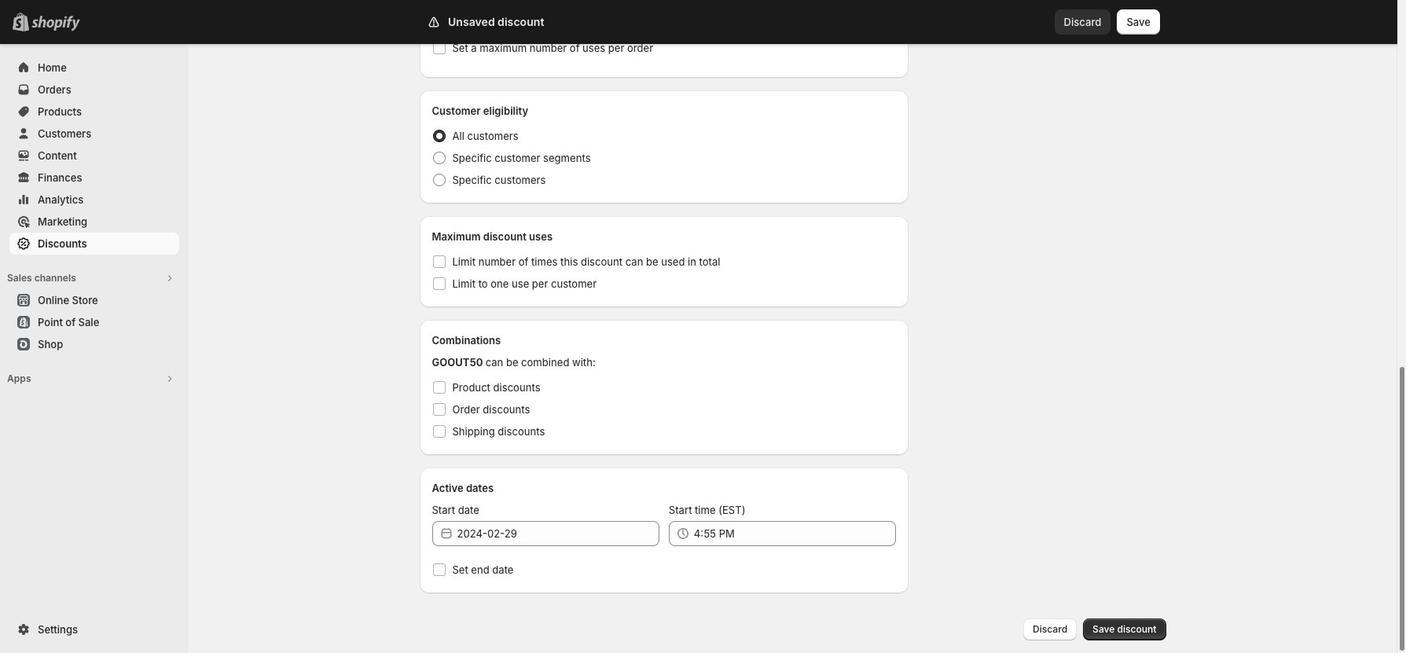 Task type: locate. For each thing, give the bounding box(es) containing it.
Enter time text field
[[694, 521, 896, 546]]

YYYY-MM-DD text field
[[457, 521, 659, 546]]



Task type: describe. For each thing, give the bounding box(es) containing it.
shopify image
[[31, 16, 80, 31]]



Task type: vqa. For each thing, say whether or not it's contained in the screenshot.
THE YYYY-MM-DD text field
yes



